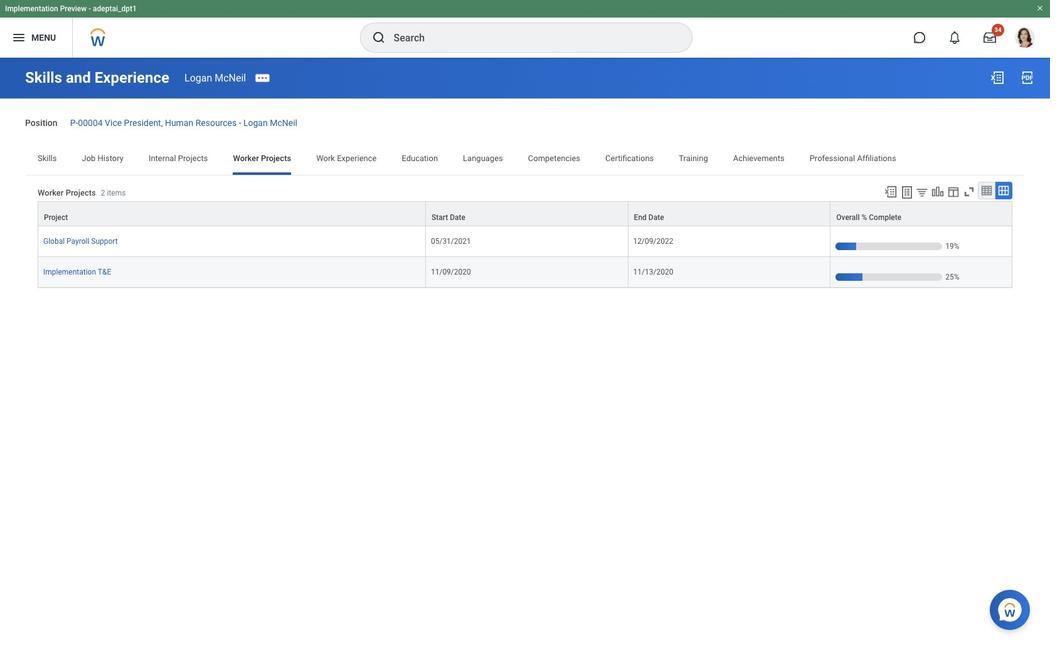 Task type: vqa. For each thing, say whether or not it's contained in the screenshot.
CREATED BY ME
no



Task type: locate. For each thing, give the bounding box(es) containing it.
worker inside tab list
[[233, 154, 259, 163]]

1 vertical spatial skills
[[38, 154, 57, 163]]

worker projects
[[233, 154, 291, 163]]

0 vertical spatial skills
[[25, 69, 62, 87]]

worker
[[233, 154, 259, 163], [38, 188, 64, 198]]

experience right "work"
[[337, 154, 377, 163]]

certifications
[[606, 154, 654, 163]]

row containing global payroll support
[[38, 226, 1013, 259]]

1 horizontal spatial logan
[[243, 118, 268, 128]]

export to excel image
[[990, 70, 1005, 85]]

0 vertical spatial mcneil
[[215, 72, 246, 84]]

0 horizontal spatial date
[[450, 213, 466, 222]]

date right start
[[450, 213, 466, 222]]

0 vertical spatial logan
[[185, 72, 212, 84]]

- right resources
[[239, 118, 241, 128]]

p-00004 vice president, human resources - logan mcneil link
[[70, 115, 297, 128]]

2 row from the top
[[38, 226, 1013, 259]]

1 vertical spatial worker
[[38, 188, 64, 198]]

job history
[[82, 154, 124, 163]]

34 button
[[976, 24, 1005, 51]]

1 vertical spatial experience
[[337, 154, 377, 163]]

skills
[[25, 69, 62, 87], [38, 154, 57, 163]]

00004
[[78, 118, 103, 128]]

search image
[[371, 30, 386, 45]]

worker projects 2 items
[[38, 188, 126, 198]]

1 row from the top
[[38, 201, 1013, 226]]

human
[[165, 118, 193, 128]]

0 horizontal spatial worker
[[38, 188, 64, 198]]

- right preview
[[89, 4, 91, 13]]

12/09/2022
[[634, 237, 674, 246]]

vice
[[105, 118, 122, 128]]

professional
[[810, 154, 855, 163]]

date for start date
[[450, 213, 466, 222]]

2 date from the left
[[649, 213, 664, 222]]

0 vertical spatial worker
[[233, 154, 259, 163]]

items
[[107, 189, 126, 198]]

complete
[[869, 213, 902, 222]]

0 horizontal spatial experience
[[95, 69, 169, 87]]

payroll
[[67, 237, 89, 246]]

skills inside tab list
[[38, 154, 57, 163]]

support
[[91, 237, 118, 246]]

1 vertical spatial implementation
[[43, 268, 96, 277]]

projects
[[178, 154, 208, 163], [261, 154, 291, 163], [66, 188, 96, 198]]

implementation down payroll
[[43, 268, 96, 277]]

tab list containing skills
[[25, 145, 1025, 175]]

skills for skills and experience
[[25, 69, 62, 87]]

implementation
[[5, 4, 58, 13], [43, 268, 96, 277]]

05/31/2021
[[431, 237, 471, 246]]

logan up worker projects
[[243, 118, 268, 128]]

professional affiliations
[[810, 154, 897, 163]]

tab list
[[25, 145, 1025, 175]]

1 horizontal spatial date
[[649, 213, 664, 222]]

1 horizontal spatial -
[[239, 118, 241, 128]]

t&e
[[98, 268, 111, 277]]

mcneil up worker projects
[[270, 118, 297, 128]]

mcneil up resources
[[215, 72, 246, 84]]

1 vertical spatial mcneil
[[270, 118, 297, 128]]

1 horizontal spatial projects
[[178, 154, 208, 163]]

%
[[862, 213, 867, 222]]

date right end on the top right of page
[[649, 213, 664, 222]]

0 horizontal spatial projects
[[66, 188, 96, 198]]

row containing project
[[38, 201, 1013, 226]]

date
[[450, 213, 466, 222], [649, 213, 664, 222]]

logan
[[185, 72, 212, 84], [243, 118, 268, 128]]

worker up 'project'
[[38, 188, 64, 198]]

export to excel image
[[884, 185, 898, 199]]

end date button
[[629, 202, 830, 226]]

project button
[[38, 202, 425, 226]]

mcneil
[[215, 72, 246, 84], [270, 118, 297, 128]]

start
[[432, 213, 448, 222]]

work experience
[[316, 154, 377, 163]]

achievements
[[733, 154, 785, 163]]

implementation up menu "dropdown button"
[[5, 4, 58, 13]]

logan mcneil link
[[185, 72, 246, 84]]

-
[[89, 4, 91, 13], [239, 118, 241, 128]]

2 horizontal spatial projects
[[261, 154, 291, 163]]

row for skills
[[38, 226, 1013, 259]]

view printable version (pdf) image
[[1020, 70, 1035, 85]]

implementation inside "menu" banner
[[5, 4, 58, 13]]

1 vertical spatial logan
[[243, 118, 268, 128]]

toolbar inside skills and experience main content
[[879, 182, 1013, 201]]

p-
[[70, 118, 78, 128]]

Search Workday  search field
[[394, 24, 666, 51]]

1 date from the left
[[450, 213, 466, 222]]

- inside skills and experience main content
[[239, 118, 241, 128]]

date inside popup button
[[649, 213, 664, 222]]

skills and experience main content
[[0, 58, 1050, 334]]

work
[[316, 154, 335, 163]]

languages
[[463, 154, 503, 163]]

- inside "menu" banner
[[89, 4, 91, 13]]

logan mcneil
[[185, 72, 246, 84]]

1 horizontal spatial mcneil
[[270, 118, 297, 128]]

1 vertical spatial -
[[239, 118, 241, 128]]

projects left "work"
[[261, 154, 291, 163]]

logan up p-00004 vice president, human resources - logan mcneil link
[[185, 72, 212, 84]]

expand table image
[[998, 184, 1010, 197]]

skills left and
[[25, 69, 62, 87]]

0 vertical spatial implementation
[[5, 4, 58, 13]]

3 row from the top
[[38, 257, 1013, 290]]

date inside popup button
[[450, 213, 466, 222]]

row
[[38, 201, 1013, 226], [38, 226, 1013, 259], [38, 257, 1013, 290]]

0 horizontal spatial -
[[89, 4, 91, 13]]

skills down position
[[38, 154, 57, 163]]

preview
[[60, 4, 87, 13]]

toolbar
[[879, 182, 1013, 201]]

implementation inside skills and experience main content
[[43, 268, 96, 277]]

start date button
[[426, 202, 628, 226]]

experience
[[95, 69, 169, 87], [337, 154, 377, 163]]

worker down resources
[[233, 154, 259, 163]]

11/13/2020
[[634, 268, 674, 277]]

end
[[634, 213, 647, 222]]

global
[[43, 237, 65, 246]]

projects for internal projects
[[178, 154, 208, 163]]

experience up president,
[[95, 69, 169, 87]]

0 vertical spatial -
[[89, 4, 91, 13]]

projects left 2
[[66, 188, 96, 198]]

1 horizontal spatial worker
[[233, 154, 259, 163]]

projects right internal
[[178, 154, 208, 163]]

1 horizontal spatial experience
[[337, 154, 377, 163]]

implementation for implementation t&e
[[43, 268, 96, 277]]



Task type: describe. For each thing, give the bounding box(es) containing it.
implementation for implementation preview -   adeptai_dpt1
[[5, 4, 58, 13]]

position
[[25, 118, 57, 128]]

history
[[98, 154, 124, 163]]

implementation t&e link
[[43, 265, 111, 277]]

global payroll support link
[[43, 235, 118, 246]]

2
[[101, 189, 105, 198]]

skills for skills
[[38, 154, 57, 163]]

tab list inside skills and experience main content
[[25, 145, 1025, 175]]

end date
[[634, 213, 664, 222]]

training
[[679, 154, 708, 163]]

0 vertical spatial experience
[[95, 69, 169, 87]]

menu
[[31, 32, 56, 42]]

internal
[[149, 154, 176, 163]]

menu banner
[[0, 0, 1050, 58]]

fullscreen image
[[963, 185, 976, 199]]

projects for worker projects
[[261, 154, 291, 163]]

inbox large image
[[984, 31, 997, 44]]

export to worksheets image
[[900, 185, 915, 200]]

implementation t&e
[[43, 268, 111, 277]]

19%
[[946, 242, 960, 251]]

11/09/2020
[[431, 268, 471, 277]]

skills and experience
[[25, 69, 169, 87]]

overall % complete
[[837, 213, 902, 222]]

worker for worker projects 2 items
[[38, 188, 64, 198]]

date for end date
[[649, 213, 664, 222]]

click to view/edit grid preferences image
[[947, 185, 961, 199]]

and
[[66, 69, 91, 87]]

34
[[995, 26, 1002, 33]]

affiliations
[[857, 154, 897, 163]]

adeptai_dpt1
[[93, 4, 137, 13]]

resources
[[196, 118, 237, 128]]

worker for worker projects
[[233, 154, 259, 163]]

table image
[[981, 184, 993, 197]]

25%
[[946, 273, 960, 282]]

overall % complete button
[[831, 202, 1012, 226]]

project
[[44, 213, 68, 222]]

justify image
[[11, 30, 26, 45]]

close environment banner image
[[1037, 4, 1044, 12]]

0 horizontal spatial mcneil
[[215, 72, 246, 84]]

0 horizontal spatial logan
[[185, 72, 212, 84]]

notifications large image
[[949, 31, 961, 44]]

implementation preview -   adeptai_dpt1
[[5, 4, 137, 13]]

row for position
[[38, 201, 1013, 226]]

job
[[82, 154, 96, 163]]

competencies
[[528, 154, 581, 163]]

internal projects
[[149, 154, 208, 163]]

row containing implementation t&e
[[38, 257, 1013, 290]]

education
[[402, 154, 438, 163]]

overall
[[837, 213, 860, 222]]

select to filter grid data image
[[916, 186, 929, 199]]

p-00004 vice president, human resources - logan mcneil
[[70, 118, 297, 128]]

skills and experience - expand/collapse chart image
[[931, 185, 945, 199]]

global payroll support
[[43, 237, 118, 246]]

menu button
[[0, 18, 72, 58]]

projects for worker projects 2 items
[[66, 188, 96, 198]]

president,
[[124, 118, 163, 128]]

start date
[[432, 213, 466, 222]]

profile logan mcneil image
[[1015, 28, 1035, 50]]



